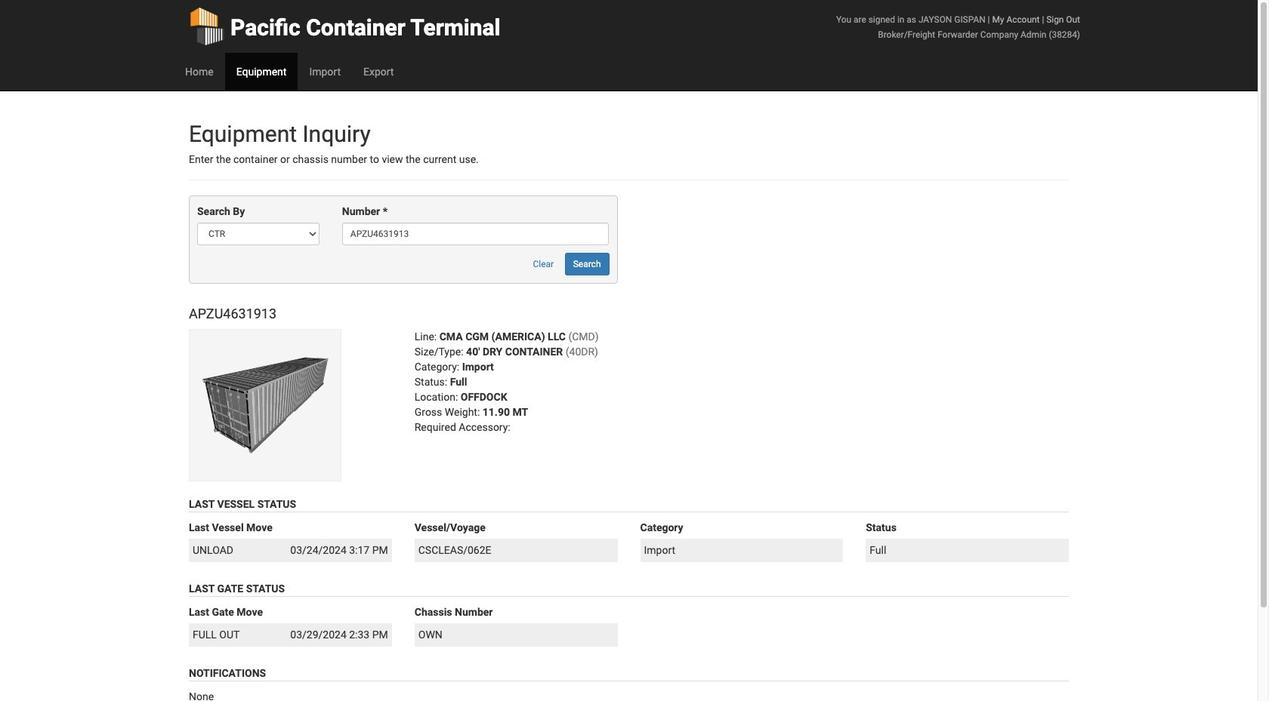 Task type: vqa. For each thing, say whether or not it's contained in the screenshot.
40DR image
yes



Task type: locate. For each thing, give the bounding box(es) containing it.
None text field
[[342, 223, 609, 246]]

40dr image
[[189, 330, 341, 482]]



